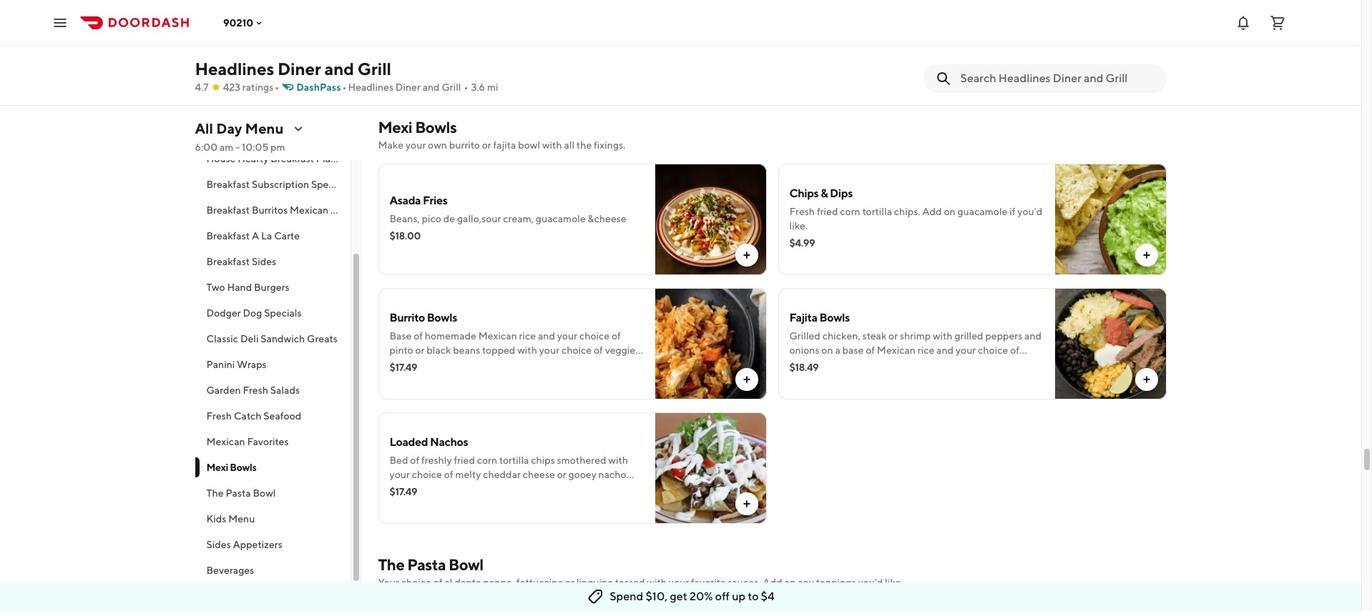Task type: vqa. For each thing, say whether or not it's contained in the screenshot.
the right 1
no



Task type: locate. For each thing, give the bounding box(es) containing it.
add right chips.
[[923, 206, 942, 218]]

classic
[[206, 334, 238, 345]]

1 vertical spatial favorites
[[247, 437, 289, 448]]

any down base
[[390, 374, 406, 385]]

0 vertical spatial tortilla
[[863, 206, 892, 218]]

chicken, up a
[[823, 331, 861, 342]]

1 horizontal spatial mexi
[[378, 118, 412, 137]]

0 vertical spatial protein
[[821, 31, 854, 43]]

add item to cart image for bowls
[[1141, 374, 1153, 386]]

of
[[414, 331, 423, 342], [612, 331, 621, 342], [594, 345, 603, 356], [866, 345, 875, 356], [1011, 345, 1020, 356], [410, 455, 420, 467], [444, 470, 453, 481], [434, 578, 443, 589]]

chicken, inside fajita bowls grilled chicken, steak or shrimp with grilled peppers and onions on a base of mexican rice and your choice of pinto or black beans. topped with chopped onion and cilantro. add on any toppings you'd like.
[[823, 331, 861, 342]]

0 vertical spatial grill
[[358, 59, 391, 79]]

chopped inside fajita bowls grilled chicken, steak or shrimp with grilled peppers and onions on a base of mexican rice and your choice of pinto or black beans. topped with chopped onion and cilantro. add on any toppings you'd like.
[[943, 359, 984, 371]]

0 vertical spatial bowl
[[253, 488, 276, 500]]

the
[[206, 488, 224, 500], [378, 556, 405, 575]]

2 onion from the left
[[986, 359, 1012, 371]]

al inside the pasta bowl your choice of al dente penne, fettuccine or linguine tossed with your favorite sauces. add on any toppings you'd like.
[[445, 578, 453, 589]]

bowls inside fajita bowls grilled chicken, steak or shrimp with grilled peppers and onions on a base of mexican rice and your choice of pinto or black beans. topped with chopped onion and cilantro. add on any toppings you'd like.
[[820, 311, 850, 325]]

al left pastor.
[[967, 31, 975, 43]]

specials inside the "breakfast subscription specials" button
[[311, 179, 349, 190]]

corn down dips
[[840, 206, 861, 218]]

fried inside the chips & dips fresh fried corn tortilla chips. add on guacamole if you'd like. $4.99
[[817, 206, 838, 218]]

1 vertical spatial pasta
[[407, 556, 446, 575]]

rice
[[1010, 17, 1027, 29], [519, 331, 536, 342], [918, 345, 935, 356]]

• left 3.6
[[464, 82, 468, 93]]

1 vertical spatial mexi
[[206, 462, 228, 474]]

2 $17.49 from the top
[[390, 487, 417, 498]]

black down a
[[827, 359, 851, 371]]

1 chopped from the left
[[455, 359, 496, 371]]

1 $17.49 from the top
[[390, 362, 417, 374]]

& left dips
[[821, 187, 828, 200]]

0 vertical spatial $17.49
[[390, 362, 417, 374]]

0 horizontal spatial headlines
[[195, 59, 274, 79]]

or down onions
[[816, 359, 825, 371]]

2 horizontal spatial fresh
[[790, 206, 815, 218]]

a
[[252, 230, 259, 242]]

with inside burrito bowls base of homemade mexican rice and your choice of pinto or black beans topped with your choice of veggies or protein and chopped fresh onion and cilantro. add on any toppings you'd like.
[[518, 345, 537, 356]]

bowls up "the pasta bowl"
[[230, 462, 256, 474]]

1 horizontal spatial fried
[[817, 206, 838, 218]]

• right dashpass
[[342, 82, 347, 93]]

appetizers
[[233, 540, 283, 551]]

breakfast sides
[[206, 256, 276, 268]]

asada fries image
[[655, 164, 767, 276]]

like.
[[790, 220, 808, 232], [477, 374, 495, 385], [951, 374, 969, 385], [477, 498, 495, 510], [885, 578, 904, 589]]

mexi
[[378, 118, 412, 137], [206, 462, 228, 474]]

0 horizontal spatial mexi
[[206, 462, 228, 474]]

specials inside dodger dog specials button
[[264, 308, 302, 319]]

onion inside burrito bowls base of homemade mexican rice and your choice of pinto or black beans topped with your choice of veggies or protein and chopped fresh onion and cilantro. add on any toppings you'd like.
[[523, 359, 548, 371]]

diner for headlines diner and grill • 3.6 mi
[[396, 82, 421, 93]]

headlines right dashpass •
[[348, 82, 394, 93]]

bowls for burrito bowls base of homemade mexican rice and your choice of pinto or black beans topped with your choice of veggies or protein and chopped fresh onion and cilantro. add on any toppings you'd like.
[[427, 311, 457, 325]]

1 horizontal spatial bowl
[[449, 556, 484, 575]]

beans,
[[390, 213, 420, 225]]

burrito
[[449, 140, 480, 151]]

or down base
[[390, 359, 399, 371]]

1 vertical spatial al
[[445, 578, 453, 589]]

steak down gooey
[[583, 484, 607, 495]]

all day menu
[[195, 120, 284, 137]]

2 vertical spatial rice
[[918, 345, 935, 356]]

add down veggies
[[608, 359, 628, 371]]

add item to cart image
[[741, 250, 753, 261], [1141, 250, 1153, 261], [741, 374, 753, 386]]

diner up make
[[396, 82, 421, 93]]

add item to cart image for burrito bowls
[[741, 374, 753, 386]]

$17.49 down bed
[[390, 487, 417, 498]]

bowls for mexi bowls make your own burrito or fajita bowl with all the fixings.
[[415, 118, 457, 137]]

tossed
[[615, 578, 645, 589]]

tortilla left chips.
[[863, 206, 892, 218]]

add inside fajita bowls grilled chicken, steak or shrimp with grilled peppers and onions on a base of mexican rice and your choice of pinto or black beans. topped with chopped onion and cilantro. add on any toppings you'd like.
[[829, 374, 848, 385]]

the up kids
[[206, 488, 224, 500]]

chopped down grilled
[[943, 359, 984, 371]]

0 vertical spatial mexi
[[378, 118, 412, 137]]

add item to cart image for nachos
[[741, 499, 753, 510]]

onion
[[523, 359, 548, 371], [986, 359, 1012, 371]]

or
[[482, 140, 492, 151], [889, 331, 898, 342], [415, 345, 425, 356], [390, 359, 399, 371], [816, 359, 825, 371], [557, 470, 567, 481], [571, 484, 581, 495], [565, 578, 575, 589]]

0 horizontal spatial pasta
[[226, 488, 251, 500]]

on right sauces.
[[785, 578, 796, 589]]

breakfast for subscription
[[206, 179, 250, 190]]

the
[[577, 140, 592, 151]]

pasta inside the pasta bowl your choice of al dente penne, fettuccine or linguine tossed with your favorite sauces. add on any toppings you'd like.
[[407, 556, 446, 575]]

deli
[[240, 334, 259, 345]]

cheddar
[[483, 470, 521, 481]]

fried inside loaded nachos bed of freshly fried corn tortilla chips smothered with your choice of melty cheddar cheese or gooey nacho cheese. add on grilled, veggies, chicken or steak and any toppings you'd like.
[[454, 455, 475, 467]]

beverages
[[206, 565, 254, 577]]

with
[[542, 140, 562, 151], [933, 331, 953, 342], [518, 345, 537, 356], [921, 359, 941, 371], [609, 455, 628, 467], [647, 578, 667, 589]]

0 horizontal spatial sides
[[206, 540, 231, 551]]

423 ratings •
[[223, 82, 279, 93]]

1 vertical spatial bowl
[[449, 556, 484, 575]]

of down 'freshly'
[[444, 470, 453, 481]]

specials for dodger dog specials
[[264, 308, 302, 319]]

1 vertical spatial fresh
[[243, 385, 268, 397]]

bowls up homemade
[[427, 311, 457, 325]]

headlines diner and grill • 3.6 mi
[[348, 82, 498, 93]]

0 vertical spatial chicken,
[[927, 31, 965, 43]]

on inside the pasta bowl your choice of al dente penne, fettuccine or linguine tossed with your favorite sauces. add on any toppings you'd like.
[[785, 578, 796, 589]]

breakfast left a
[[206, 230, 250, 242]]

1 horizontal spatial tortilla
[[863, 206, 892, 218]]

pasta
[[226, 488, 251, 500], [407, 556, 446, 575]]

favorites down fresh catch seafood button
[[247, 437, 289, 448]]

0 horizontal spatial diner
[[278, 59, 321, 79]]

1 horizontal spatial chicken,
[[927, 31, 965, 43]]

of inside the pasta bowl your choice of al dente penne, fettuccine or linguine tossed with your favorite sauces. add on any toppings you'd like.
[[434, 578, 443, 589]]

al inside bell pepper, onion, cheese, sour cream, avocado, rice & beans, protein options : asada, chicken, al pastor. shrimp for extra charge.
[[967, 31, 975, 43]]

the for the pasta bowl
[[206, 488, 224, 500]]

tortilla up cheddar
[[500, 455, 529, 467]]

sides inside button
[[206, 540, 231, 551]]

your inside 'mexi bowls make your own burrito or fajita bowl with all the fixings.'
[[406, 140, 426, 151]]

2 chopped from the left
[[943, 359, 984, 371]]

$17.49
[[390, 362, 417, 374], [390, 487, 417, 498]]

0 horizontal spatial cream,
[[503, 213, 534, 225]]

& inside bell pepper, onion, cheese, sour cream, avocado, rice & beans, protein options : asada, chicken, al pastor. shrimp for extra charge.
[[1029, 17, 1035, 29]]

1 horizontal spatial al
[[967, 31, 975, 43]]

guacamole left &cheese
[[536, 213, 586, 225]]

charge.
[[830, 46, 863, 57]]

0 horizontal spatial cilantro.
[[570, 359, 606, 371]]

1 vertical spatial grill
[[442, 82, 461, 93]]

:
[[892, 31, 895, 43]]

add item to cart image for asada fries
[[741, 250, 753, 261]]

1 horizontal spatial fresh
[[243, 385, 268, 397]]

1 horizontal spatial pinto
[[790, 359, 814, 371]]

423
[[223, 82, 241, 93]]

pasta inside button
[[226, 488, 251, 500]]

3 • from the left
[[464, 82, 468, 93]]

or up chicken at bottom
[[557, 470, 567, 481]]

1 vertical spatial add item to cart image
[[1141, 374, 1153, 386]]

classic deli sandwich greats
[[206, 334, 338, 345]]

breakfast a la carte
[[206, 230, 300, 242]]

$17.49 down base
[[390, 362, 417, 374]]

0 vertical spatial headlines
[[195, 59, 274, 79]]

black inside burrito bowls base of homemade mexican rice and your choice of pinto or black beans topped with your choice of veggies or protein and chopped fresh onion and cilantro. add on any toppings you'd like.
[[427, 345, 451, 356]]

bowls inside burrito bowls base of homemade mexican rice and your choice of pinto or black beans topped with your choice of veggies or protein and chopped fresh onion and cilantro. add on any toppings you'd like.
[[427, 311, 457, 325]]

1 vertical spatial $17.49
[[390, 487, 417, 498]]

loaded nachos bed of freshly fried corn tortilla chips smothered with your choice of melty cheddar cheese or gooey nacho cheese. add on grilled, veggies, chicken or steak and any toppings you'd like.
[[390, 436, 628, 510]]

$17.49 for burrito bowls
[[390, 362, 417, 374]]

2 vertical spatial add item to cart image
[[741, 499, 753, 510]]

cream, inside bell pepper, onion, cheese, sour cream, avocado, rice & beans, protein options : asada, chicken, al pastor. shrimp for extra charge.
[[934, 17, 965, 29]]

0 vertical spatial cilantro.
[[570, 359, 606, 371]]

with up 'fresh'
[[518, 345, 537, 356]]

2 horizontal spatial rice
[[1010, 17, 1027, 29]]

0 horizontal spatial •
[[275, 82, 279, 93]]

sides appetizers button
[[195, 532, 350, 558]]

0 vertical spatial fried
[[817, 206, 838, 218]]

mexican favorites button
[[195, 429, 350, 455]]

1 horizontal spatial onion
[[986, 359, 1012, 371]]

1 vertical spatial cilantro.
[[790, 374, 827, 385]]

you'd inside fajita bowls grilled chicken, steak or shrimp with grilled peppers and onions on a base of mexican rice and your choice of pinto or black beans. topped with chopped onion and cilantro. add on any toppings you'd like.
[[924, 374, 949, 385]]

bowls up own
[[415, 118, 457, 137]]

base
[[843, 345, 864, 356]]

& up shrimp
[[1029, 17, 1035, 29]]

corn up cheddar
[[477, 455, 498, 467]]

any down "beans."
[[864, 374, 880, 385]]

headlines for headlines diner and grill
[[195, 59, 274, 79]]

mexi up make
[[378, 118, 412, 137]]

0 horizontal spatial rice
[[519, 331, 536, 342]]

2 horizontal spatial •
[[464, 82, 468, 93]]

1 horizontal spatial the
[[378, 556, 405, 575]]

on inside burrito bowls base of homemade mexican rice and your choice of pinto or black beans topped with your choice of veggies or protein and chopped fresh onion and cilantro. add on any toppings you'd like.
[[630, 359, 642, 371]]

breakfast up breakfast a la carte
[[206, 205, 250, 216]]

choice inside the pasta bowl your choice of al dente penne, fettuccine or linguine tossed with your favorite sauces. add on any toppings you'd like.
[[401, 578, 432, 589]]

bowls inside 'mexi bowls make your own burrito or fajita bowl with all the fixings.'
[[415, 118, 457, 137]]

4.7
[[195, 82, 209, 93]]

breakfast up hand
[[206, 256, 250, 268]]

toppings
[[408, 374, 448, 385], [882, 374, 922, 385], [408, 498, 448, 510], [816, 578, 856, 589]]

dente
[[455, 578, 481, 589]]

1 horizontal spatial •
[[342, 82, 347, 93]]

0 vertical spatial the
[[206, 488, 224, 500]]

of left dente
[[434, 578, 443, 589]]

6:00
[[195, 142, 218, 153]]

toppings inside burrito bowls base of homemade mexican rice and your choice of pinto or black beans topped with your choice of veggies or protein and chopped fresh onion and cilantro. add on any toppings you'd like.
[[408, 374, 448, 385]]

1 vertical spatial corn
[[477, 455, 498, 467]]

specials down plates
[[311, 179, 349, 190]]

$18.00
[[390, 230, 421, 242]]

1 onion from the left
[[523, 359, 548, 371]]

onion down peppers
[[986, 359, 1012, 371]]

like. inside fajita bowls grilled chicken, steak or shrimp with grilled peppers and onions on a base of mexican rice and your choice of pinto or black beans. topped with chopped onion and cilantro. add on any toppings you'd like.
[[951, 374, 969, 385]]

0 horizontal spatial pinto
[[390, 345, 413, 356]]

bowls for mexi bowls
[[230, 462, 256, 474]]

menu
[[245, 120, 284, 137], [228, 514, 255, 525]]

0 vertical spatial steak
[[863, 331, 887, 342]]

breakfast down house
[[206, 179, 250, 190]]

grilled,
[[461, 484, 493, 495]]

with up nacho at the left bottom of page
[[609, 455, 628, 467]]

options
[[856, 31, 890, 43]]

cilantro.
[[570, 359, 606, 371], [790, 374, 827, 385]]

0 horizontal spatial grill
[[358, 59, 391, 79]]

black down homemade
[[427, 345, 451, 356]]

smothered
[[557, 455, 607, 467]]

protein down base
[[401, 359, 434, 371]]

seafood
[[264, 411, 302, 422]]

cilantro. inside fajita bowls grilled chicken, steak or shrimp with grilled peppers and onions on a base of mexican rice and your choice of pinto or black beans. topped with chopped onion and cilantro. add on any toppings you'd like.
[[790, 374, 827, 385]]

cream, right gallo,sour
[[503, 213, 534, 225]]

cilantro. inside burrito bowls base of homemade mexican rice and your choice of pinto or black beans topped with your choice of veggies or protein and chopped fresh onion and cilantro. add on any toppings you'd like.
[[570, 359, 606, 371]]

add down a
[[829, 374, 848, 385]]

1 horizontal spatial headlines
[[348, 82, 394, 93]]

0 vertical spatial black
[[427, 345, 451, 356]]

1 vertical spatial specials
[[264, 308, 302, 319]]

all
[[195, 120, 213, 137]]

headlines up 423
[[195, 59, 274, 79]]

1 vertical spatial diner
[[396, 82, 421, 93]]

grill left 3.6
[[442, 82, 461, 93]]

fried down dips
[[817, 206, 838, 218]]

chicken, down sour
[[927, 31, 965, 43]]

fresh up fresh catch seafood
[[243, 385, 268, 397]]

1 vertical spatial fried
[[454, 455, 475, 467]]

0 horizontal spatial corn
[[477, 455, 498, 467]]

1 horizontal spatial chopped
[[943, 359, 984, 371]]

add up $4
[[763, 578, 783, 589]]

1 vertical spatial sides
[[206, 540, 231, 551]]

chopped down beans at the bottom of the page
[[455, 359, 496, 371]]

al
[[967, 31, 975, 43], [445, 578, 453, 589]]

garden fresh salads button
[[195, 378, 350, 404]]

rice up 'fresh'
[[519, 331, 536, 342]]

burrito bowls image
[[655, 288, 767, 400]]

1 horizontal spatial cream,
[[934, 17, 965, 29]]

or down gooey
[[571, 484, 581, 495]]

freshly
[[422, 455, 452, 467]]

0 horizontal spatial fresh
[[206, 411, 232, 422]]

0 vertical spatial pinto
[[390, 345, 413, 356]]

garden
[[206, 385, 241, 397]]

pinto inside fajita bowls grilled chicken, steak or shrimp with grilled peppers and onions on a base of mexican rice and your choice of pinto or black beans. topped with chopped onion and cilantro. add on any toppings you'd like.
[[790, 359, 814, 371]]

choice down peppers
[[978, 345, 1009, 356]]

mexican inside burrito bowls base of homemade mexican rice and your choice of pinto or black beans topped with your choice of veggies or protein and chopped fresh onion and cilantro. add on any toppings you'd like.
[[479, 331, 517, 342]]

menu up 10:05
[[245, 120, 284, 137]]

1 vertical spatial the
[[378, 556, 405, 575]]

sides down kids
[[206, 540, 231, 551]]

on right chips.
[[944, 206, 956, 218]]

1 horizontal spatial steak
[[863, 331, 887, 342]]

1 horizontal spatial guacamole
[[958, 206, 1008, 218]]

chips
[[790, 187, 819, 200]]

de
[[444, 213, 455, 225]]

0 horizontal spatial al
[[445, 578, 453, 589]]

1 horizontal spatial pasta
[[407, 556, 446, 575]]

breakfast subscription specials button
[[195, 172, 350, 198]]

1 vertical spatial tortilla
[[500, 455, 529, 467]]

1 horizontal spatial cilantro.
[[790, 374, 827, 385]]

10:05
[[242, 142, 269, 153]]

add inside loaded nachos bed of freshly fried corn tortilla chips smothered with your choice of melty cheddar cheese or gooey nacho cheese. add on grilled, veggies, chicken or steak and any toppings you'd like.
[[426, 484, 446, 495]]

specials up the sandwich
[[264, 308, 302, 319]]

&
[[1029, 17, 1035, 29], [821, 187, 828, 200]]

tortilla inside the chips & dips fresh fried corn tortilla chips. add on guacamole if you'd like. $4.99
[[863, 206, 892, 218]]

burrito bowls base of homemade mexican rice and your choice of pinto or black beans topped with your choice of veggies or protein and chopped fresh onion and cilantro. add on any toppings you'd like.
[[390, 311, 642, 385]]

mexi for mexi bowls make your own burrito or fajita bowl with all the fixings.
[[378, 118, 412, 137]]

hand
[[227, 282, 252, 293]]

rice inside fajita bowls grilled chicken, steak or shrimp with grilled peppers and onions on a base of mexican rice and your choice of pinto or black beans. topped with chopped onion and cilantro. add on any toppings you'd like.
[[918, 345, 935, 356]]

diner up dashpass
[[278, 59, 321, 79]]

you'd
[[1018, 206, 1043, 218], [450, 374, 475, 385], [924, 374, 949, 385], [450, 498, 475, 510], [858, 578, 883, 589]]

favorites up '$18.00'
[[371, 205, 413, 216]]

the up your
[[378, 556, 405, 575]]

add down 'freshly'
[[426, 484, 446, 495]]

fixings.
[[594, 140, 626, 151]]

onion inside fajita bowls grilled chicken, steak or shrimp with grilled peppers and onions on a base of mexican rice and your choice of pinto or black beans. topped with chopped onion and cilantro. add on any toppings you'd like.
[[986, 359, 1012, 371]]

loaded
[[390, 436, 428, 449]]

0 horizontal spatial steak
[[583, 484, 607, 495]]

choice up veggies
[[580, 331, 610, 342]]

sour
[[913, 17, 932, 29]]

protein up charge.
[[821, 31, 854, 43]]

mexi inside 'mexi bowls make your own burrito or fajita bowl with all the fixings.'
[[378, 118, 412, 137]]

90210 button
[[223, 17, 265, 28]]

on down melty
[[448, 484, 459, 495]]

0 vertical spatial fresh
[[790, 206, 815, 218]]

wraps
[[237, 359, 267, 371]]

onion right 'fresh'
[[523, 359, 548, 371]]

0 horizontal spatial guacamole
[[536, 213, 586, 225]]

1 horizontal spatial &
[[1029, 17, 1035, 29]]

chopped inside burrito bowls base of homemade mexican rice and your choice of pinto or black beans topped with your choice of veggies or protein and chopped fresh onion and cilantro. add on any toppings you'd like.
[[455, 359, 496, 371]]

bell
[[790, 17, 807, 29]]

0 horizontal spatial the
[[206, 488, 224, 500]]

pinto down onions
[[790, 359, 814, 371]]

steak up base on the right
[[863, 331, 887, 342]]

1 vertical spatial black
[[827, 359, 851, 371]]

your
[[378, 578, 399, 589]]

shrimp
[[1009, 31, 1042, 43]]

0 horizontal spatial chopped
[[455, 359, 496, 371]]

pm
[[271, 142, 285, 153]]

cheese
[[523, 470, 555, 481]]

0 vertical spatial specials
[[311, 179, 349, 190]]

bowls for fajita bowls grilled chicken, steak or shrimp with grilled peppers and onions on a base of mexican rice and your choice of pinto or black beans. topped with chopped onion and cilantro. add on any toppings you'd like.
[[820, 311, 850, 325]]

steak inside loaded nachos bed of freshly fried corn tortilla chips smothered with your choice of melty cheddar cheese or gooey nacho cheese. add on grilled, veggies, chicken or steak and any toppings you'd like.
[[583, 484, 607, 495]]

with up $10,
[[647, 578, 667, 589]]

any inside burrito bowls base of homemade mexican rice and your choice of pinto or black beans topped with your choice of veggies or protein and chopped fresh onion and cilantro. add on any toppings you'd like.
[[390, 374, 406, 385]]

0 vertical spatial corn
[[840, 206, 861, 218]]

1 vertical spatial menu
[[228, 514, 255, 525]]

loaded nachos image
[[655, 413, 767, 525]]

choice inside fajita bowls grilled chicken, steak or shrimp with grilled peppers and onions on a base of mexican rice and your choice of pinto or black beans. topped with chopped onion and cilantro. add on any toppings you'd like.
[[978, 345, 1009, 356]]

0 vertical spatial sides
[[252, 256, 276, 268]]

bowl up dente
[[449, 556, 484, 575]]

the inside button
[[206, 488, 224, 500]]

0 vertical spatial al
[[967, 31, 975, 43]]

pinto down base
[[390, 345, 413, 356]]

1 vertical spatial protein
[[401, 359, 434, 371]]

veggies
[[605, 345, 640, 356]]

house hearty breakfast plates button
[[195, 146, 350, 172]]

headlines for headlines diner and grill • 3.6 mi
[[348, 82, 394, 93]]

or left 'linguine'
[[565, 578, 575, 589]]

Item Search search field
[[961, 71, 1156, 87]]

of down peppers
[[1011, 345, 1020, 356]]

0 horizontal spatial chicken,
[[823, 331, 861, 342]]

sides down la
[[252, 256, 276, 268]]

fresh down garden
[[206, 411, 232, 422]]

1 vertical spatial &
[[821, 187, 828, 200]]

1 vertical spatial steak
[[583, 484, 607, 495]]

fajita burrito image
[[1055, 0, 1167, 87]]

&cheese
[[588, 213, 627, 225]]

add item to cart image
[[1141, 61, 1153, 72], [1141, 374, 1153, 386], [741, 499, 753, 510]]

steak inside fajita bowls grilled chicken, steak or shrimp with grilled peppers and onions on a base of mexican rice and your choice of pinto or black beans. topped with chopped onion and cilantro. add on any toppings you'd like.
[[863, 331, 887, 342]]

1 horizontal spatial corn
[[840, 206, 861, 218]]

chicken, inside bell pepper, onion, cheese, sour cream, avocado, rice & beans, protein options : asada, chicken, al pastor. shrimp for extra charge.
[[927, 31, 965, 43]]

mi
[[487, 82, 498, 93]]

any
[[390, 374, 406, 385], [864, 374, 880, 385], [390, 498, 406, 510], [798, 578, 814, 589]]

0 vertical spatial &
[[1029, 17, 1035, 29]]

protein inside burrito bowls base of homemade mexican rice and your choice of pinto or black beans topped with your choice of veggies or protein and chopped fresh onion and cilantro. add on any toppings you'd like.
[[401, 359, 434, 371]]

bowl inside the pasta bowl your choice of al dente penne, fettuccine or linguine tossed with your favorite sauces. add on any toppings you'd like.
[[449, 556, 484, 575]]

hearty
[[238, 153, 269, 165]]

sides inside "button"
[[252, 256, 276, 268]]

on inside loaded nachos bed of freshly fried corn tortilla chips smothered with your choice of melty cheddar cheese or gooey nacho cheese. add on grilled, veggies, chicken or steak and any toppings you'd like.
[[448, 484, 459, 495]]

1 horizontal spatial black
[[827, 359, 851, 371]]

1 horizontal spatial rice
[[918, 345, 935, 356]]

bowl inside button
[[253, 488, 276, 500]]

0 vertical spatial cream,
[[934, 17, 965, 29]]

1 horizontal spatial specials
[[311, 179, 349, 190]]

guacamole left if
[[958, 206, 1008, 218]]

with left all
[[542, 140, 562, 151]]

and
[[325, 59, 354, 79], [423, 82, 440, 93], [538, 331, 555, 342], [1025, 331, 1042, 342], [937, 345, 954, 356], [436, 359, 453, 371], [550, 359, 568, 371], [1014, 359, 1031, 371], [609, 484, 626, 495]]

0 horizontal spatial &
[[821, 187, 828, 200]]

bowls right fajita
[[820, 311, 850, 325]]

any down cheese.
[[390, 498, 406, 510]]

or left fajita
[[482, 140, 492, 151]]

1 vertical spatial pinto
[[790, 359, 814, 371]]

grill up headlines diner and grill • 3.6 mi at the top left
[[358, 59, 391, 79]]

0 horizontal spatial tortilla
[[500, 455, 529, 467]]

bowl up kids menu button
[[253, 488, 276, 500]]

of up "beans."
[[866, 345, 875, 356]]

mexi up "the pasta bowl"
[[206, 462, 228, 474]]

0 vertical spatial pasta
[[226, 488, 251, 500]]

choice inside loaded nachos bed of freshly fried corn tortilla chips smothered with your choice of melty cheddar cheese or gooey nacho cheese. add on grilled, veggies, chicken or steak and any toppings you'd like.
[[412, 470, 442, 481]]

bowl for the pasta bowl your choice of al dente penne, fettuccine or linguine tossed with your favorite sauces. add on any toppings you'd like.
[[449, 556, 484, 575]]

panini
[[206, 359, 235, 371]]

fresh
[[498, 359, 521, 371]]

rice up shrimp
[[1010, 17, 1027, 29]]

the inside the pasta bowl your choice of al dente penne, fettuccine or linguine tossed with your favorite sauces. add on any toppings you'd like.
[[378, 556, 405, 575]]

gallo,sour
[[457, 213, 501, 225]]

grill for headlines diner and grill • 3.6 mi
[[442, 82, 461, 93]]

on down veggies
[[630, 359, 642, 371]]

onions
[[790, 345, 820, 356]]

toppings inside loaded nachos bed of freshly fried corn tortilla chips smothered with your choice of melty cheddar cheese or gooey nacho cheese. add on grilled, veggies, chicken or steak and any toppings you'd like.
[[408, 498, 448, 510]]

the pasta bowl your choice of al dente penne, fettuccine or linguine tossed with your favorite sauces. add on any toppings you'd like.
[[378, 556, 904, 589]]

bell pepper, onion, cheese, sour cream, avocado, rice & beans, protein options : asada, chicken, al pastor. shrimp for extra charge.
[[790, 17, 1042, 57]]

chicken
[[534, 484, 569, 495]]

chips & dips image
[[1055, 164, 1167, 276]]

menu right kids
[[228, 514, 255, 525]]

1 horizontal spatial grill
[[442, 82, 461, 93]]



Task type: describe. For each thing, give the bounding box(es) containing it.
homemade
[[425, 331, 477, 342]]

day
[[216, 120, 242, 137]]

open menu image
[[52, 14, 69, 31]]

breakfast burritos mexican morning favorites
[[206, 205, 413, 216]]

dashpass
[[296, 82, 341, 93]]

la
[[261, 230, 272, 242]]

kids menu button
[[195, 507, 350, 532]]

$4.99
[[790, 238, 815, 249]]

your inside loaded nachos bed of freshly fried corn tortilla chips smothered with your choice of melty cheddar cheese or gooey nacho cheese. add on grilled, veggies, chicken or steak and any toppings you'd like.
[[390, 470, 410, 481]]

tortilla inside loaded nachos bed of freshly fried corn tortilla chips smothered with your choice of melty cheddar cheese or gooey nacho cheese. add on grilled, veggies, chicken or steak and any toppings you'd like.
[[500, 455, 529, 467]]

melty
[[455, 470, 481, 481]]

kids
[[206, 514, 226, 525]]

rice inside bell pepper, onion, cheese, sour cream, avocado, rice & beans, protein options : asada, chicken, al pastor. shrimp for extra charge.
[[1010, 17, 1027, 29]]

bowl
[[518, 140, 540, 151]]

menus image
[[292, 123, 304, 135]]

& inside the chips & dips fresh fried corn tortilla chips. add on guacamole if you'd like. $4.99
[[821, 187, 828, 200]]

panini wraps button
[[195, 352, 350, 378]]

linguine
[[577, 578, 613, 589]]

veggies,
[[495, 484, 532, 495]]

own
[[428, 140, 447, 151]]

fajita bowls image
[[1055, 288, 1167, 400]]

sauces.
[[728, 578, 761, 589]]

all
[[564, 140, 575, 151]]

a
[[836, 345, 841, 356]]

add inside the chips & dips fresh fried corn tortilla chips. add on guacamole if you'd like. $4.99
[[923, 206, 942, 218]]

cream, inside asada fries beans, pico de gallo,sour cream, guacamole &cheese $18.00
[[503, 213, 534, 225]]

gooey
[[569, 470, 597, 481]]

with inside the pasta bowl your choice of al dente penne, fettuccine or linguine tossed with your favorite sauces. add on any toppings you'd like.
[[647, 578, 667, 589]]

and inside loaded nachos bed of freshly fried corn tortilla chips smothered with your choice of melty cheddar cheese or gooey nacho cheese. add on grilled, veggies, chicken or steak and any toppings you'd like.
[[609, 484, 626, 495]]

shrimp
[[900, 331, 931, 342]]

corn inside the chips & dips fresh fried corn tortilla chips. add on guacamole if you'd like. $4.99
[[840, 206, 861, 218]]

specials for breakfast subscription specials
[[311, 179, 349, 190]]

0 items, open order cart image
[[1270, 14, 1287, 31]]

breakfast up subscription
[[271, 153, 314, 165]]

nachos
[[430, 436, 468, 449]]

cheese,
[[876, 17, 911, 29]]

two hand burgers button
[[195, 275, 350, 301]]

garden fresh salads
[[206, 385, 300, 397]]

dodger
[[206, 308, 241, 319]]

black inside fajita bowls grilled chicken, steak or shrimp with grilled peppers and onions on a base of mexican rice and your choice of pinto or black beans. topped with chopped onion and cilantro. add on any toppings you'd like.
[[827, 359, 851, 371]]

of right base
[[414, 331, 423, 342]]

rice inside burrito bowls base of homemade mexican rice and your choice of pinto or black beans topped with your choice of veggies or protein and chopped fresh onion and cilantro. add on any toppings you'd like.
[[519, 331, 536, 342]]

corn inside loaded nachos bed of freshly fried corn tortilla chips smothered with your choice of melty cheddar cheese or gooey nacho cheese. add on grilled, veggies, chicken or steak and any toppings you'd like.
[[477, 455, 498, 467]]

house hearty breakfast plates
[[206, 153, 344, 165]]

dog
[[243, 308, 262, 319]]

like. inside the chips & dips fresh fried corn tortilla chips. add on guacamole if you'd like. $4.99
[[790, 220, 808, 232]]

0 vertical spatial menu
[[245, 120, 284, 137]]

$18.49
[[790, 362, 819, 374]]

of up veggies
[[612, 331, 621, 342]]

salads
[[270, 385, 300, 397]]

pasta for the pasta bowl
[[226, 488, 251, 500]]

-
[[236, 142, 240, 153]]

choice left veggies
[[562, 345, 592, 356]]

your inside the pasta bowl your choice of al dente penne, fettuccine or linguine tossed with your favorite sauces. add on any toppings you'd like.
[[669, 578, 689, 589]]

am
[[220, 142, 234, 153]]

make
[[378, 140, 404, 151]]

breakfast for a
[[206, 230, 250, 242]]

2 • from the left
[[342, 82, 347, 93]]

burrito mexicano image
[[655, 0, 767, 87]]

grilled
[[790, 331, 821, 342]]

off
[[716, 590, 730, 604]]

your inside fajita bowls grilled chicken, steak or shrimp with grilled peppers and onions on a base of mexican rice and your choice of pinto or black beans. topped with chopped onion and cilantro. add on any toppings you'd like.
[[956, 345, 976, 356]]

menu inside button
[[228, 514, 255, 525]]

toppings inside fajita bowls grilled chicken, steak or shrimp with grilled peppers and onions on a base of mexican rice and your choice of pinto or black beans. topped with chopped onion and cilantro. add on any toppings you'd like.
[[882, 374, 922, 385]]

if
[[1010, 206, 1016, 218]]

on left a
[[822, 345, 834, 356]]

you'd inside the pasta bowl your choice of al dente penne, fettuccine or linguine tossed with your favorite sauces. add on any toppings you'd like.
[[858, 578, 883, 589]]

notification bell image
[[1235, 14, 1252, 31]]

90210
[[223, 17, 254, 28]]

spend $10, get 20% off up to $4
[[610, 590, 775, 604]]

guacamole inside the chips & dips fresh fried corn tortilla chips. add on guacamole if you'd like. $4.99
[[958, 206, 1008, 218]]

morning
[[331, 205, 369, 216]]

beans.
[[853, 359, 883, 371]]

fajita
[[790, 311, 818, 325]]

chips.
[[894, 206, 921, 218]]

breakfast for burritos
[[206, 205, 250, 216]]

fries
[[423, 194, 448, 208]]

burgers
[[254, 282, 290, 293]]

on down "beans."
[[850, 374, 862, 385]]

or inside 'mexi bowls make your own burrito or fajita bowl with all the fixings.'
[[482, 140, 492, 151]]

add inside burrito bowls base of homemade mexican rice and your choice of pinto or black beans topped with your choice of veggies or protein and chopped fresh onion and cilantro. add on any toppings you'd like.
[[608, 359, 628, 371]]

pico
[[422, 213, 442, 225]]

like. inside the pasta bowl your choice of al dente penne, fettuccine or linguine tossed with your favorite sauces. add on any toppings you'd like.
[[885, 578, 904, 589]]

you'd inside burrito bowls base of homemade mexican rice and your choice of pinto or black beans topped with your choice of veggies or protein and chopped fresh onion and cilantro. add on any toppings you'd like.
[[450, 374, 475, 385]]

two hand burgers
[[206, 282, 290, 293]]

onion,
[[846, 17, 874, 29]]

two
[[206, 282, 225, 293]]

0 vertical spatial favorites
[[371, 205, 413, 216]]

fresh catch seafood
[[206, 411, 302, 422]]

you'd inside loaded nachos bed of freshly fried corn tortilla chips smothered with your choice of melty cheddar cheese or gooey nacho cheese. add on grilled, veggies, chicken or steak and any toppings you'd like.
[[450, 498, 475, 510]]

like. inside loaded nachos bed of freshly fried corn tortilla chips smothered with your choice of melty cheddar cheese or gooey nacho cheese. add on grilled, veggies, chicken or steak and any toppings you'd like.
[[477, 498, 495, 510]]

fresh catch seafood button
[[195, 404, 350, 429]]

extra
[[805, 46, 828, 57]]

for
[[790, 46, 803, 57]]

the pasta bowl
[[206, 488, 276, 500]]

$4
[[761, 590, 775, 604]]

2 vertical spatial fresh
[[206, 411, 232, 422]]

spend
[[610, 590, 644, 604]]

bowl for the pasta bowl
[[253, 488, 276, 500]]

add inside the pasta bowl your choice of al dente penne, fettuccine or linguine tossed with your favorite sauces. add on any toppings you'd like.
[[763, 578, 783, 589]]

sides appetizers
[[206, 540, 283, 551]]

asada fries beans, pico de gallo,sour cream, guacamole &cheese $18.00
[[390, 194, 627, 242]]

or down 'burrito'
[[415, 345, 425, 356]]

beans
[[453, 345, 480, 356]]

protein inside bell pepper, onion, cheese, sour cream, avocado, rice & beans, protein options : asada, chicken, al pastor. shrimp for extra charge.
[[821, 31, 854, 43]]

on inside the chips & dips fresh fried corn tortilla chips. add on guacamole if you'd like. $4.99
[[944, 206, 956, 218]]

chips
[[531, 455, 555, 467]]

add item to cart image for chips & dips
[[1141, 250, 1153, 261]]

greats
[[307, 334, 338, 345]]

any inside fajita bowls grilled chicken, steak or shrimp with grilled peppers and onions on a base of mexican rice and your choice of pinto or black beans. topped with chopped onion and cilantro. add on any toppings you'd like.
[[864, 374, 880, 385]]

to
[[748, 590, 759, 604]]

avocado,
[[967, 17, 1008, 29]]

subscription
[[252, 179, 309, 190]]

fresh inside the chips & dips fresh fried corn tortilla chips. add on guacamole if you'd like. $4.99
[[790, 206, 815, 218]]

any inside the pasta bowl your choice of al dente penne, fettuccine or linguine tossed with your favorite sauces. add on any toppings you'd like.
[[798, 578, 814, 589]]

topped
[[885, 359, 919, 371]]

$10,
[[646, 590, 668, 604]]

pasta for the pasta bowl your choice of al dente penne, fettuccine or linguine tossed with your favorite sauces. add on any toppings you'd like.
[[407, 556, 446, 575]]

0 horizontal spatial favorites
[[247, 437, 289, 448]]

breakfast sides button
[[195, 249, 350, 275]]

base
[[390, 331, 412, 342]]

or left shrimp
[[889, 331, 898, 342]]

toppings inside the pasta bowl your choice of al dente penne, fettuccine or linguine tossed with your favorite sauces. add on any toppings you'd like.
[[816, 578, 856, 589]]

breakfast subscription specials
[[206, 179, 349, 190]]

like. inside burrito bowls base of homemade mexican rice and your choice of pinto or black beans topped with your choice of veggies or protein and chopped fresh onion and cilantro. add on any toppings you'd like.
[[477, 374, 495, 385]]

mexican inside fajita bowls grilled chicken, steak or shrimp with grilled peppers and onions on a base of mexican rice and your choice of pinto or black beans. topped with chopped onion and cilantro. add on any toppings you'd like.
[[877, 345, 916, 356]]

mexi for mexi bowls
[[206, 462, 228, 474]]

of right bed
[[410, 455, 420, 467]]

guacamole inside asada fries beans, pico de gallo,sour cream, guacamole &cheese $18.00
[[536, 213, 586, 225]]

mexi bowls make your own burrito or fajita bowl with all the fixings.
[[378, 118, 626, 151]]

0 vertical spatial add item to cart image
[[1141, 61, 1153, 72]]

pinto inside burrito bowls base of homemade mexican rice and your choice of pinto or black beans topped with your choice of veggies or protein and chopped fresh onion and cilantro. add on any toppings you'd like.
[[390, 345, 413, 356]]

asada
[[390, 194, 421, 208]]

ratings
[[243, 82, 274, 93]]

catch
[[234, 411, 262, 422]]

breakfast for sides
[[206, 256, 250, 268]]

or inside the pasta bowl your choice of al dente penne, fettuccine or linguine tossed with your favorite sauces. add on any toppings you'd like.
[[565, 578, 575, 589]]

with inside 'mexi bowls make your own burrito or fajita bowl with all the fixings.'
[[542, 140, 562, 151]]

$17.49 for loaded nachos
[[390, 487, 417, 498]]

you'd inside the chips & dips fresh fried corn tortilla chips. add on guacamole if you'd like. $4.99
[[1018, 206, 1043, 218]]

diner for headlines diner and grill
[[278, 59, 321, 79]]

any inside loaded nachos bed of freshly fried corn tortilla chips smothered with your choice of melty cheddar cheese or gooey nacho cheese. add on grilled, veggies, chicken or steak and any toppings you'd like.
[[390, 498, 406, 510]]

beans,
[[790, 31, 819, 43]]

with left grilled
[[933, 331, 953, 342]]

grill for headlines diner and grill
[[358, 59, 391, 79]]

pasta with pesto sauce image
[[655, 602, 767, 612]]

mexi bowls
[[206, 462, 256, 474]]

up
[[732, 590, 746, 604]]

with inside loaded nachos bed of freshly fried corn tortilla chips smothered with your choice of melty cheddar cheese or gooey nacho cheese. add on grilled, veggies, chicken or steak and any toppings you'd like.
[[609, 455, 628, 467]]

favorite
[[691, 578, 726, 589]]

1 • from the left
[[275, 82, 279, 93]]

with right topped
[[921, 359, 941, 371]]

breakfast a la carte button
[[195, 223, 350, 249]]

the for the pasta bowl your choice of al dente penne, fettuccine or linguine tossed with your favorite sauces. add on any toppings you'd like.
[[378, 556, 405, 575]]

beverages button
[[195, 558, 350, 584]]

20%
[[690, 590, 713, 604]]

asada,
[[897, 31, 925, 43]]

of left veggies
[[594, 345, 603, 356]]



